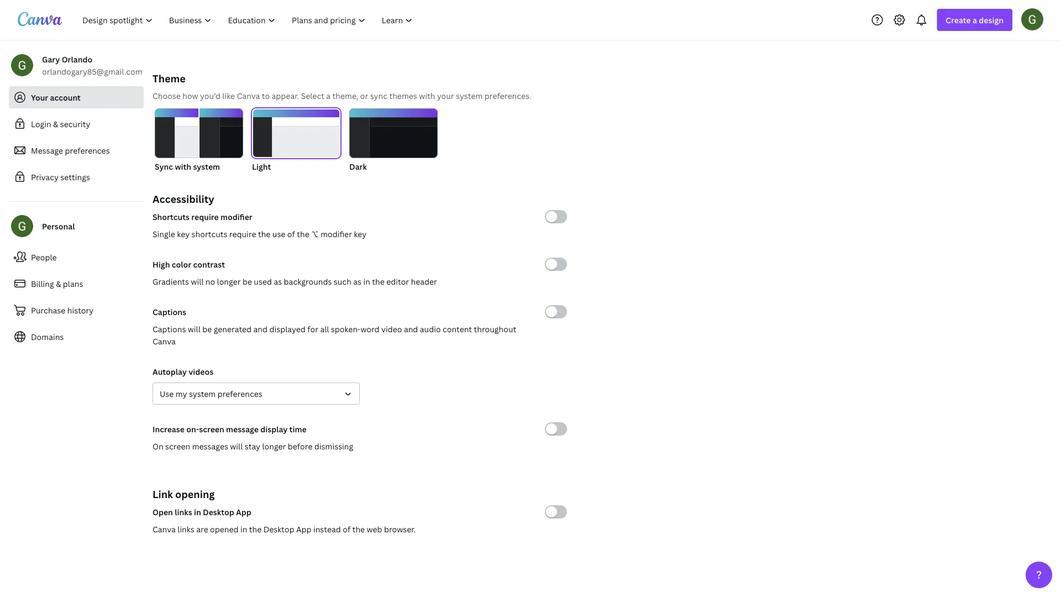Task type: describe. For each thing, give the bounding box(es) containing it.
for
[[308, 324, 319, 334]]

2 and from the left
[[404, 324, 418, 334]]

people link
[[9, 246, 144, 268]]

billing & plans link
[[9, 273, 144, 295]]

1 horizontal spatial longer
[[262, 441, 286, 452]]

the left web at the bottom left
[[353, 524, 365, 534]]

with inside theme choose how you'd like canva to appear. select a theme, or sync themes with your system preferences.
[[419, 90, 435, 101]]

login & security link
[[9, 113, 144, 135]]

how
[[183, 90, 198, 101]]

history
[[67, 305, 94, 315]]

you'd
[[200, 90, 221, 101]]

0 vertical spatial app
[[236, 507, 251, 517]]

1 vertical spatial require
[[229, 229, 256, 239]]

used
[[254, 276, 272, 287]]

preferences.
[[485, 90, 532, 101]]

video
[[382, 324, 402, 334]]

videos
[[189, 366, 214, 377]]

billing & plans
[[31, 278, 83, 289]]

sync
[[370, 90, 388, 101]]

use my system preferences
[[160, 388, 263, 399]]

links for are
[[178, 524, 195, 534]]

top level navigation element
[[75, 9, 422, 31]]

& for billing
[[56, 278, 61, 289]]

0 vertical spatial modifier
[[221, 212, 253, 222]]

orlando
[[62, 54, 92, 64]]

a inside create a design dropdown button
[[973, 15, 978, 25]]

purchase
[[31, 305, 65, 315]]

throughout
[[474, 324, 517, 334]]

design
[[980, 15, 1004, 25]]

backgrounds
[[284, 276, 332, 287]]

generated
[[214, 324, 252, 334]]

gary orlando orlandogary85@gmail.com
[[42, 54, 142, 77]]

1 vertical spatial in
[[194, 507, 201, 517]]

0 horizontal spatial of
[[287, 229, 295, 239]]

account
[[50, 92, 81, 103]]

1 horizontal spatial desktop
[[264, 524, 295, 534]]

0 horizontal spatial longer
[[217, 276, 241, 287]]

system for sync with system
[[193, 161, 220, 172]]

personal
[[42, 221, 75, 231]]

gradients
[[153, 276, 189, 287]]

like
[[222, 90, 235, 101]]

Light button
[[252, 108, 341, 173]]

accessibility
[[153, 192, 214, 206]]

opened
[[210, 524, 239, 534]]

your account link
[[9, 86, 144, 108]]

autoplay
[[153, 366, 187, 377]]

0 horizontal spatial desktop
[[203, 507, 234, 517]]

sync
[[155, 161, 173, 172]]

2 horizontal spatial in
[[364, 276, 370, 287]]

the left '⌥'
[[297, 229, 310, 239]]

& for login
[[53, 119, 58, 129]]

increase
[[153, 424, 185, 434]]

color
[[172, 259, 191, 270]]

autoplay videos
[[153, 366, 214, 377]]

spoken-
[[331, 324, 361, 334]]

theme
[[153, 72, 186, 85]]

editor
[[387, 276, 409, 287]]

will for be
[[188, 324, 201, 334]]

billing
[[31, 278, 54, 289]]

theme choose how you'd like canva to appear. select a theme, or sync themes with your system preferences.
[[153, 72, 532, 101]]

settings
[[60, 172, 90, 182]]

1 as from the left
[[274, 276, 282, 287]]

gradients will no longer be used as backgrounds such as in the editor header
[[153, 276, 437, 287]]

stay
[[245, 441, 260, 452]]

header
[[411, 276, 437, 287]]

message
[[226, 424, 259, 434]]

purchase history
[[31, 305, 94, 315]]

captions for captions will be generated and displayed for all spoken-word video and audio content throughout canva
[[153, 324, 186, 334]]

canva inside captions will be generated and displayed for all spoken-word video and audio content throughout canva
[[153, 336, 176, 346]]

purchase history link
[[9, 299, 144, 321]]

captions for captions
[[153, 307, 186, 317]]

use
[[160, 388, 174, 399]]

create
[[946, 15, 971, 25]]

create a design
[[946, 15, 1004, 25]]

or
[[360, 90, 368, 101]]

content
[[443, 324, 472, 334]]

increase on-screen message display time
[[153, 424, 307, 434]]

single key shortcuts require the use of the ⌥ modifier key
[[153, 229, 367, 239]]

domains
[[31, 332, 64, 342]]

1 vertical spatial modifier
[[321, 229, 352, 239]]

no
[[206, 276, 215, 287]]

plans
[[63, 278, 83, 289]]

contrast
[[193, 259, 225, 270]]

domains link
[[9, 326, 144, 348]]

people
[[31, 252, 57, 262]]

1 horizontal spatial of
[[343, 524, 351, 534]]

1 and from the left
[[254, 324, 268, 334]]

dismissing
[[315, 441, 354, 452]]

1 key from the left
[[177, 229, 190, 239]]

on screen messages will stay longer before dismissing
[[153, 441, 354, 452]]

on
[[153, 441, 163, 452]]

with inside sync with system button
[[175, 161, 191, 172]]



Task type: locate. For each thing, give the bounding box(es) containing it.
1 horizontal spatial be
[[243, 276, 252, 287]]

use
[[273, 229, 286, 239]]

with
[[419, 90, 435, 101], [175, 161, 191, 172]]

1 vertical spatial canva
[[153, 336, 176, 346]]

system
[[456, 90, 483, 101], [193, 161, 220, 172], [189, 388, 216, 399]]

0 vertical spatial be
[[243, 276, 252, 287]]

screen
[[199, 424, 224, 434], [165, 441, 190, 452]]

0 horizontal spatial in
[[194, 507, 201, 517]]

require
[[192, 212, 219, 222], [229, 229, 256, 239]]

link opening
[[153, 487, 215, 501]]

the right opened
[[249, 524, 262, 534]]

0 vertical spatial will
[[191, 276, 204, 287]]

in right opened
[[241, 524, 247, 534]]

system right your
[[456, 90, 483, 101]]

0 vertical spatial desktop
[[203, 507, 234, 517]]

1 vertical spatial links
[[178, 524, 195, 534]]

canva up autoplay
[[153, 336, 176, 346]]

and right video
[[404, 324, 418, 334]]

longer
[[217, 276, 241, 287], [262, 441, 286, 452]]

1 captions from the top
[[153, 307, 186, 317]]

will left generated
[[188, 324, 201, 334]]

canva
[[237, 90, 260, 101], [153, 336, 176, 346], [153, 524, 176, 534]]

system right the my at left bottom
[[189, 388, 216, 399]]

0 vertical spatial with
[[419, 90, 435, 101]]

2 as from the left
[[353, 276, 362, 287]]

1 vertical spatial with
[[175, 161, 191, 172]]

0 vertical spatial longer
[[217, 276, 241, 287]]

1 horizontal spatial with
[[419, 90, 435, 101]]

2 key from the left
[[354, 229, 367, 239]]

a left the design
[[973, 15, 978, 25]]

security
[[60, 119, 90, 129]]

as
[[274, 276, 282, 287], [353, 276, 362, 287]]

light
[[252, 161, 271, 172]]

message preferences
[[31, 145, 110, 156]]

screen up messages
[[199, 424, 224, 434]]

0 horizontal spatial be
[[202, 324, 212, 334]]

Use my system preferences button
[[153, 383, 360, 405]]

privacy
[[31, 172, 59, 182]]

with left your
[[419, 90, 435, 101]]

message preferences link
[[9, 139, 144, 161]]

0 vertical spatial preferences
[[65, 145, 110, 156]]

time
[[290, 424, 307, 434]]

displayed
[[270, 324, 306, 334]]

2 captions from the top
[[153, 324, 186, 334]]

captions will be generated and displayed for all spoken-word video and audio content throughout canva
[[153, 324, 517, 346]]

0 vertical spatial in
[[364, 276, 370, 287]]

1 horizontal spatial screen
[[199, 424, 224, 434]]

key
[[177, 229, 190, 239], [354, 229, 367, 239]]

in
[[364, 276, 370, 287], [194, 507, 201, 517], [241, 524, 247, 534]]

Dark button
[[349, 108, 438, 173]]

& left plans
[[56, 278, 61, 289]]

of right instead at the left bottom of page
[[343, 524, 351, 534]]

be inside captions will be generated and displayed for all spoken-word video and audio content throughout canva
[[202, 324, 212, 334]]

of
[[287, 229, 295, 239], [343, 524, 351, 534]]

preferences down "login & security" link
[[65, 145, 110, 156]]

1 vertical spatial system
[[193, 161, 220, 172]]

& right login
[[53, 119, 58, 129]]

key right single at the left
[[177, 229, 190, 239]]

0 vertical spatial links
[[175, 507, 192, 517]]

choose
[[153, 90, 181, 101]]

messages
[[192, 441, 228, 452]]

will left stay
[[230, 441, 243, 452]]

0 vertical spatial of
[[287, 229, 295, 239]]

2 vertical spatial will
[[230, 441, 243, 452]]

privacy settings
[[31, 172, 90, 182]]

0 horizontal spatial with
[[175, 161, 191, 172]]

1 vertical spatial preferences
[[218, 388, 263, 399]]

high color contrast
[[153, 259, 225, 270]]

on-
[[186, 424, 199, 434]]

& inside the billing & plans link
[[56, 278, 61, 289]]

0 horizontal spatial preferences
[[65, 145, 110, 156]]

system up accessibility on the top
[[193, 161, 220, 172]]

modifier
[[221, 212, 253, 222], [321, 229, 352, 239]]

canva down open
[[153, 524, 176, 534]]

screen down increase in the bottom left of the page
[[165, 441, 190, 452]]

gary orlando image
[[1022, 8, 1044, 30]]

0 horizontal spatial and
[[254, 324, 268, 334]]

Sync with system button
[[155, 108, 243, 173]]

1 horizontal spatial require
[[229, 229, 256, 239]]

2 vertical spatial in
[[241, 524, 247, 534]]

captions
[[153, 307, 186, 317], [153, 324, 186, 334]]

1 vertical spatial of
[[343, 524, 351, 534]]

2 vertical spatial system
[[189, 388, 216, 399]]

the left use
[[258, 229, 271, 239]]

sync with system
[[155, 161, 220, 172]]

require right shortcuts
[[229, 229, 256, 239]]

dark
[[349, 161, 367, 172]]

audio
[[420, 324, 441, 334]]

message
[[31, 145, 63, 156]]

the left editor
[[372, 276, 385, 287]]

select
[[301, 90, 325, 101]]

and left displayed
[[254, 324, 268, 334]]

1 horizontal spatial in
[[241, 524, 247, 534]]

and
[[254, 324, 268, 334], [404, 324, 418, 334]]

0 vertical spatial captions
[[153, 307, 186, 317]]

preferences up message
[[218, 388, 263, 399]]

0 vertical spatial system
[[456, 90, 483, 101]]

your
[[31, 92, 48, 103]]

1 horizontal spatial app
[[296, 524, 312, 534]]

such
[[334, 276, 352, 287]]

before
[[288, 441, 313, 452]]

a inside theme choose how you'd like canva to appear. select a theme, or sync themes with your system preferences.
[[326, 90, 331, 101]]

desktop up opened
[[203, 507, 234, 517]]

your
[[437, 90, 454, 101]]

1 horizontal spatial preferences
[[218, 388, 263, 399]]

shortcuts
[[153, 212, 190, 222]]

0 vertical spatial a
[[973, 15, 978, 25]]

desktop
[[203, 507, 234, 517], [264, 524, 295, 534]]

instead
[[313, 524, 341, 534]]

1 horizontal spatial as
[[353, 276, 362, 287]]

1 vertical spatial be
[[202, 324, 212, 334]]

1 vertical spatial captions
[[153, 324, 186, 334]]

1 horizontal spatial modifier
[[321, 229, 352, 239]]

longer down the display
[[262, 441, 286, 452]]

system inside button
[[193, 161, 220, 172]]

display
[[261, 424, 288, 434]]

1 horizontal spatial and
[[404, 324, 418, 334]]

key right '⌥'
[[354, 229, 367, 239]]

1 vertical spatial &
[[56, 278, 61, 289]]

high
[[153, 259, 170, 270]]

links down link opening
[[175, 507, 192, 517]]

captions up autoplay
[[153, 324, 186, 334]]

0 horizontal spatial screen
[[165, 441, 190, 452]]

⌥
[[311, 229, 319, 239]]

shortcuts
[[192, 229, 228, 239]]

of right use
[[287, 229, 295, 239]]

open links in desktop app
[[153, 507, 251, 517]]

be left used
[[243, 276, 252, 287]]

will for no
[[191, 276, 204, 287]]

system inside button
[[189, 388, 216, 399]]

links
[[175, 507, 192, 517], [178, 524, 195, 534]]

as right used
[[274, 276, 282, 287]]

with right sync
[[175, 161, 191, 172]]

app left instead at the left bottom of page
[[296, 524, 312, 534]]

desktop left instead at the left bottom of page
[[264, 524, 295, 534]]

modifier right '⌥'
[[321, 229, 352, 239]]

0 horizontal spatial require
[[192, 212, 219, 222]]

links for in
[[175, 507, 192, 517]]

create a design button
[[938, 9, 1013, 31]]

canva inside theme choose how you'd like canva to appear. select a theme, or sync themes with your system preferences.
[[237, 90, 260, 101]]

as right such
[[353, 276, 362, 287]]

the
[[258, 229, 271, 239], [297, 229, 310, 239], [372, 276, 385, 287], [249, 524, 262, 534], [353, 524, 365, 534]]

0 vertical spatial canva
[[237, 90, 260, 101]]

1 horizontal spatial key
[[354, 229, 367, 239]]

app up opened
[[236, 507, 251, 517]]

system inside theme choose how you'd like canva to appear. select a theme, or sync themes with your system preferences.
[[456, 90, 483, 101]]

captions inside captions will be generated and displayed for all spoken-word video and audio content throughout canva
[[153, 324, 186, 334]]

appear.
[[272, 90, 299, 101]]

word
[[361, 324, 380, 334]]

a right select
[[326, 90, 331, 101]]

will inside captions will be generated and displayed for all spoken-word video and audio content throughout canva
[[188, 324, 201, 334]]

2 vertical spatial canva
[[153, 524, 176, 534]]

0 horizontal spatial as
[[274, 276, 282, 287]]

0 horizontal spatial app
[[236, 507, 251, 517]]

open
[[153, 507, 173, 517]]

0 horizontal spatial modifier
[[221, 212, 253, 222]]

system for use my system preferences
[[189, 388, 216, 399]]

single
[[153, 229, 175, 239]]

opening
[[175, 487, 215, 501]]

0 vertical spatial require
[[192, 212, 219, 222]]

be left generated
[[202, 324, 212, 334]]

1 vertical spatial longer
[[262, 441, 286, 452]]

require up shortcuts
[[192, 212, 219, 222]]

captions down gradients
[[153, 307, 186, 317]]

0 horizontal spatial a
[[326, 90, 331, 101]]

1 vertical spatial a
[[326, 90, 331, 101]]

app
[[236, 507, 251, 517], [296, 524, 312, 534]]

link
[[153, 487, 173, 501]]

1 vertical spatial desktop
[[264, 524, 295, 534]]

preferences inside button
[[218, 388, 263, 399]]

longer right 'no'
[[217, 276, 241, 287]]

theme,
[[333, 90, 359, 101]]

& inside "login & security" link
[[53, 119, 58, 129]]

0 vertical spatial &
[[53, 119, 58, 129]]

in up are
[[194, 507, 201, 517]]

canva links are opened in the desktop app instead of the web browser.
[[153, 524, 416, 534]]

1 vertical spatial will
[[188, 324, 201, 334]]

0 vertical spatial screen
[[199, 424, 224, 434]]

preferences
[[65, 145, 110, 156], [218, 388, 263, 399]]

modifier up single key shortcuts require the use of the ⌥ modifier key
[[221, 212, 253, 222]]

my
[[176, 388, 187, 399]]

will left 'no'
[[191, 276, 204, 287]]

all
[[320, 324, 329, 334]]

login
[[31, 119, 51, 129]]

in right such
[[364, 276, 370, 287]]

links left are
[[178, 524, 195, 534]]

1 vertical spatial screen
[[165, 441, 190, 452]]

your account
[[31, 92, 81, 103]]

login & security
[[31, 119, 90, 129]]

0 horizontal spatial key
[[177, 229, 190, 239]]

1 vertical spatial app
[[296, 524, 312, 534]]

privacy settings link
[[9, 166, 144, 188]]

&
[[53, 119, 58, 129], [56, 278, 61, 289]]

to
[[262, 90, 270, 101]]

canva left to
[[237, 90, 260, 101]]

1 horizontal spatial a
[[973, 15, 978, 25]]



Task type: vqa. For each thing, say whether or not it's contained in the screenshot.


